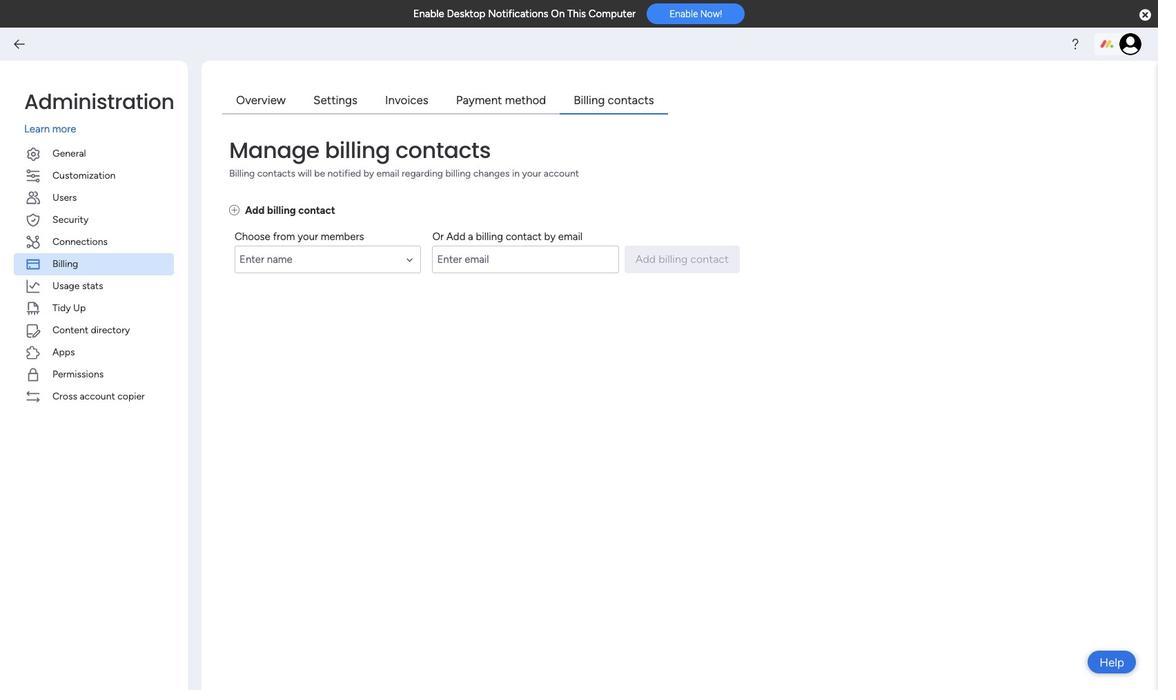 Task type: locate. For each thing, give the bounding box(es) containing it.
2 horizontal spatial contacts
[[608, 93, 654, 107]]

add billing contact
[[245, 204, 335, 216]]

0 vertical spatial contact
[[298, 204, 335, 216]]

billing
[[325, 134, 390, 165], [445, 167, 471, 179], [267, 204, 296, 216], [476, 231, 503, 243]]

1 horizontal spatial account
[[544, 167, 579, 179]]

enable desktop notifications on this computer
[[413, 8, 636, 20]]

enable left desktop
[[413, 8, 444, 20]]

2 vertical spatial contacts
[[257, 167, 295, 179]]

1 horizontal spatial billing
[[229, 167, 255, 179]]

0 horizontal spatial enable
[[413, 8, 444, 20]]

will
[[298, 167, 312, 179]]

cross account copier
[[52, 390, 145, 402]]

cross
[[52, 390, 77, 402]]

billing up dapulse plus image
[[229, 167, 255, 179]]

by inside 'manage billing contacts billing contacts will be notified by email regarding billing changes in your account'
[[364, 167, 374, 179]]

billing
[[574, 93, 605, 107], [229, 167, 255, 179], [52, 258, 78, 270]]

email inside 'manage billing contacts billing contacts will be notified by email regarding billing changes in your account'
[[377, 167, 399, 179]]

1 vertical spatial your
[[298, 231, 318, 243]]

in
[[512, 167, 520, 179]]

billing for billing contacts
[[574, 93, 605, 107]]

your inside 'manage billing contacts billing contacts will be notified by email regarding billing changes in your account'
[[522, 167, 541, 179]]

email
[[377, 167, 399, 179], [558, 231, 583, 243]]

your
[[522, 167, 541, 179], [298, 231, 318, 243]]

administration
[[24, 87, 174, 117]]

billing left changes at the left top
[[445, 167, 471, 179]]

1 horizontal spatial add
[[446, 231, 466, 243]]

enable left now!
[[670, 8, 698, 19]]

manage
[[229, 134, 319, 165]]

2 vertical spatial billing
[[52, 258, 78, 270]]

billing up the notified
[[325, 134, 390, 165]]

0 vertical spatial add
[[245, 204, 265, 216]]

0 vertical spatial your
[[522, 167, 541, 179]]

back to workspace image
[[12, 37, 26, 51]]

apps
[[52, 346, 75, 358]]

0 vertical spatial contacts
[[608, 93, 654, 107]]

notifications
[[488, 8, 548, 20]]

billing up usage
[[52, 258, 78, 270]]

0 horizontal spatial contacts
[[257, 167, 295, 179]]

contacts
[[608, 93, 654, 107], [395, 134, 491, 165], [257, 167, 295, 179]]

email left regarding
[[377, 167, 399, 179]]

1 horizontal spatial email
[[558, 231, 583, 243]]

now!
[[700, 8, 722, 19]]

enable
[[413, 8, 444, 20], [670, 8, 698, 19]]

1 vertical spatial contacts
[[395, 134, 491, 165]]

contact up 'enter email' text box
[[506, 231, 542, 243]]

1 vertical spatial by
[[544, 231, 556, 243]]

desktop
[[447, 8, 486, 20]]

content
[[52, 324, 88, 336]]

your right from
[[298, 231, 318, 243]]

contact up the choose from your members
[[298, 204, 335, 216]]

notified
[[328, 167, 361, 179]]

0 horizontal spatial your
[[298, 231, 318, 243]]

0 horizontal spatial account
[[80, 390, 115, 402]]

None text field
[[235, 246, 421, 273]]

email up 'enter email' text box
[[558, 231, 583, 243]]

contact
[[298, 204, 335, 216], [506, 231, 542, 243]]

add left a
[[446, 231, 466, 243]]

billing right the method
[[574, 93, 605, 107]]

choose from your members
[[235, 231, 364, 243]]

account down the permissions
[[80, 390, 115, 402]]

this
[[567, 8, 586, 20]]

add right dapulse plus image
[[245, 204, 265, 216]]

0 vertical spatial account
[[544, 167, 579, 179]]

add
[[245, 204, 265, 216], [446, 231, 466, 243]]

1 horizontal spatial your
[[522, 167, 541, 179]]

0 vertical spatial by
[[364, 167, 374, 179]]

stats
[[82, 280, 103, 292]]

0 horizontal spatial email
[[377, 167, 399, 179]]

by right the notified
[[364, 167, 374, 179]]

1 vertical spatial email
[[558, 231, 583, 243]]

account right in
[[544, 167, 579, 179]]

0 horizontal spatial add
[[245, 204, 265, 216]]

0 vertical spatial billing
[[574, 93, 605, 107]]

more
[[52, 123, 76, 135]]

1 horizontal spatial by
[[544, 231, 556, 243]]

your right in
[[522, 167, 541, 179]]

account
[[544, 167, 579, 179], [80, 390, 115, 402]]

Enter name text field
[[235, 246, 421, 273]]

a
[[468, 231, 473, 243]]

1 horizontal spatial contacts
[[395, 134, 491, 165]]

be
[[314, 167, 325, 179]]

enable now! button
[[647, 4, 745, 24]]

overview
[[236, 93, 286, 107]]

1 vertical spatial contact
[[506, 231, 542, 243]]

0 vertical spatial email
[[377, 167, 399, 179]]

billing contacts
[[574, 93, 654, 107]]

1 horizontal spatial enable
[[670, 8, 698, 19]]

by
[[364, 167, 374, 179], [544, 231, 556, 243]]

on
[[551, 8, 565, 20]]

by up 'enter email' text box
[[544, 231, 556, 243]]

2 horizontal spatial billing
[[574, 93, 605, 107]]

payment method
[[456, 93, 546, 107]]

0 horizontal spatial billing
[[52, 258, 78, 270]]

usage
[[52, 280, 80, 292]]

1 vertical spatial billing
[[229, 167, 255, 179]]

0 horizontal spatial contact
[[298, 204, 335, 216]]

0 horizontal spatial by
[[364, 167, 374, 179]]

enable inside 'button'
[[670, 8, 698, 19]]



Task type: vqa. For each thing, say whether or not it's contained in the screenshot.
the Features LINK
no



Task type: describe. For each thing, give the bounding box(es) containing it.
tidy up
[[52, 302, 86, 314]]

computer
[[589, 8, 636, 20]]

customization
[[52, 169, 116, 181]]

or
[[432, 231, 444, 243]]

choose
[[235, 231, 270, 243]]

help
[[1100, 655, 1124, 669]]

security
[[52, 214, 89, 225]]

method
[[505, 93, 546, 107]]

invoices link
[[371, 88, 442, 114]]

users
[[52, 192, 77, 203]]

kendall parks image
[[1120, 33, 1142, 55]]

payment
[[456, 93, 502, 107]]

learn more link
[[24, 121, 174, 137]]

payment method link
[[442, 88, 560, 114]]

account inside 'manage billing contacts billing contacts will be notified by email regarding billing changes in your account'
[[544, 167, 579, 179]]

changes
[[473, 167, 510, 179]]

permissions
[[52, 368, 104, 380]]

manage billing contacts billing contacts will be notified by email regarding billing changes in your account
[[229, 134, 579, 179]]

overview link
[[222, 88, 300, 114]]

or add a billing contact by email
[[432, 231, 583, 243]]

settings link
[[300, 88, 371, 114]]

settings
[[313, 93, 357, 107]]

enable now!
[[670, 8, 722, 19]]

administration learn more
[[24, 87, 174, 135]]

help button
[[1088, 651, 1136, 674]]

billing for billing
[[52, 258, 78, 270]]

billing inside 'manage billing contacts billing contacts will be notified by email regarding billing changes in your account'
[[229, 167, 255, 179]]

dapulse plus image
[[229, 204, 240, 216]]

usage stats
[[52, 280, 103, 292]]

1 vertical spatial account
[[80, 390, 115, 402]]

content directory
[[52, 324, 130, 336]]

Enter email text field
[[432, 246, 619, 273]]

enable for enable now!
[[670, 8, 698, 19]]

invoices
[[385, 93, 428, 107]]

billing contacts link
[[560, 88, 668, 114]]

up
[[73, 302, 86, 314]]

tidy
[[52, 302, 71, 314]]

1 horizontal spatial contact
[[506, 231, 542, 243]]

copier
[[117, 390, 145, 402]]

general
[[52, 147, 86, 159]]

directory
[[91, 324, 130, 336]]

billing up from
[[267, 204, 296, 216]]

connections
[[52, 236, 108, 247]]

1 vertical spatial add
[[446, 231, 466, 243]]

help image
[[1068, 37, 1082, 51]]

regarding
[[402, 167, 443, 179]]

learn
[[24, 123, 50, 135]]

enable for enable desktop notifications on this computer
[[413, 8, 444, 20]]

billing right a
[[476, 231, 503, 243]]

dapulse close image
[[1140, 8, 1151, 22]]

members
[[321, 231, 364, 243]]

from
[[273, 231, 295, 243]]



